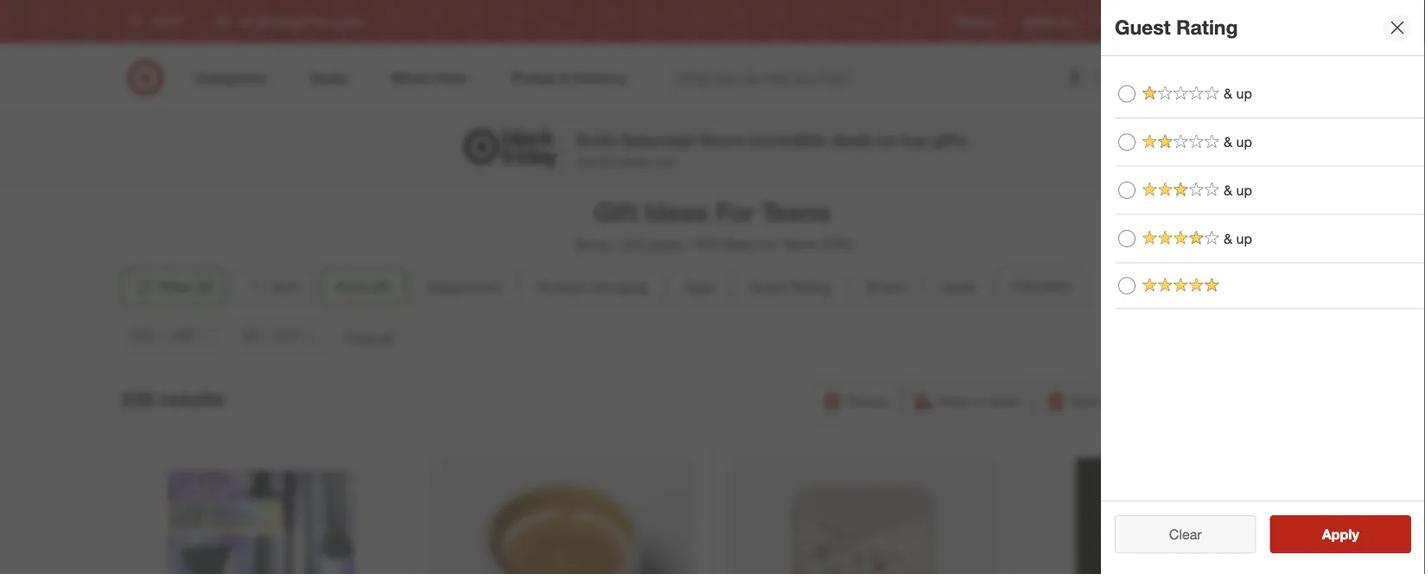 Task type: locate. For each thing, give the bounding box(es) containing it.
e.l.f. embellished holiday brush gift set - 9pc image
[[128, 458, 394, 574], [128, 458, 394, 574]]

1 horizontal spatial target
[[1169, 15, 1198, 28]]

search
[[1087, 71, 1129, 88]]

0 horizontal spatial (2)
[[197, 278, 213, 295]]

1 horizontal spatial /
[[686, 236, 691, 252]]

type
[[684, 278, 714, 295]]

$15
[[134, 328, 154, 343], [278, 328, 297, 343]]

guest rating inside button
[[750, 278, 831, 295]]

1 horizontal spatial for
[[758, 236, 778, 252]]

wreck this journal black edition 08/20/2012 self improvement - by keri smith ( paperback ) image
[[1031, 458, 1298, 574]]

pickup
[[846, 392, 888, 409]]

0 horizontal spatial rating
[[791, 278, 831, 295]]

4 & up from the top
[[1224, 230, 1253, 247]]

0 horizontal spatial target
[[573, 236, 611, 252]]

target circle
[[1169, 15, 1227, 28]]

&
[[1224, 85, 1233, 102], [1224, 133, 1233, 150], [1224, 182, 1233, 199], [1224, 230, 1233, 247]]

1 horizontal spatial clear
[[1170, 526, 1202, 543]]

$15 right $0
[[278, 328, 297, 343]]

brand button
[[853, 268, 919, 306]]

redcard link
[[1100, 14, 1142, 29]]

clear all button
[[345, 327, 395, 346]]

0 horizontal spatial guest rating
[[750, 278, 831, 295]]

(2)
[[197, 278, 213, 295], [374, 278, 390, 295]]

1 / from the left
[[615, 236, 619, 252]]

235
[[121, 387, 155, 411]]

rating
[[1177, 15, 1239, 39], [791, 278, 831, 295]]

0 vertical spatial clear
[[345, 328, 377, 345]]

0 vertical spatial for
[[716, 196, 755, 227]]

/ right gift ideas link
[[686, 236, 691, 252]]

1 horizontal spatial (2)
[[374, 278, 390, 295]]

1 vertical spatial guest
[[750, 278, 787, 295]]

apply button
[[1271, 515, 1412, 553]]

pickup button
[[814, 382, 899, 420]]

gift up 'type'
[[694, 236, 717, 252]]

$15  –  $25 button
[[121, 316, 224, 354]]

guest rating
[[1115, 15, 1239, 39], [750, 278, 831, 295]]

(2) right price
[[374, 278, 390, 295]]

1 up from the top
[[1237, 85, 1253, 102]]

gift
[[595, 196, 638, 227], [623, 236, 645, 252], [694, 236, 717, 252]]

1 horizontal spatial $15
[[278, 328, 297, 343]]

guest
[[1115, 15, 1171, 39], [750, 278, 787, 295]]

price (2)
[[336, 278, 390, 295]]

/ right 'target' link
[[615, 236, 619, 252]]

1 horizontal spatial rating
[[1177, 15, 1239, 39]]

$15 left '$25'
[[134, 328, 154, 343]]

$0  –  $15 button
[[231, 316, 327, 354]]

grouping
[[591, 278, 648, 295]]

7oz birthstone ceramic jar amethyst candle - project 62™ image
[[429, 458, 695, 574], [429, 458, 695, 574]]

/
[[615, 236, 619, 252], [686, 236, 691, 252]]

teens up (235)
[[762, 196, 831, 227]]

sort
[[272, 278, 299, 295]]

& up radio
[[1119, 85, 1136, 102], [1119, 133, 1136, 151], [1119, 182, 1136, 199]]

(2) inside filter (2) button
[[197, 278, 213, 295]]

$0  –  $15
[[244, 328, 297, 343]]

store
[[990, 392, 1021, 409]]

0 vertical spatial guest rating
[[1115, 15, 1239, 39]]

target left circle
[[1169, 15, 1198, 28]]

department
[[427, 278, 502, 295]]

& up radio down 'redcard' link
[[1119, 85, 1136, 102]]

1 vertical spatial target
[[573, 236, 611, 252]]

ends
[[577, 130, 616, 150]]

for up guest rating button
[[758, 236, 778, 252]]

3 & up radio from the top
[[1119, 182, 1136, 199]]

(2) right filter
[[197, 278, 213, 295]]

filter (2)
[[160, 278, 213, 295]]

2 $15 from the left
[[278, 328, 297, 343]]

3 up from the top
[[1237, 182, 1253, 199]]

guest up search at the top
[[1115, 15, 1171, 39]]

0 horizontal spatial clear
[[345, 328, 377, 345]]

for down ends saturday! score incredible deals on top gifts get the deals now.
[[716, 196, 755, 227]]

1 horizontal spatial deals
[[832, 130, 873, 150]]

2 (2) from the left
[[374, 278, 390, 295]]

0 horizontal spatial for
[[716, 196, 755, 227]]

0 horizontal spatial guest
[[750, 278, 787, 295]]

deals
[[941, 278, 976, 295]]

deals right the the
[[621, 154, 650, 169]]

2 up from the top
[[1237, 133, 1253, 150]]

target up product grouping on the left of the page
[[573, 236, 611, 252]]

3 & up from the top
[[1224, 182, 1253, 199]]

teens
[[762, 196, 831, 227], [782, 236, 818, 252]]

department button
[[413, 268, 516, 306]]

deals
[[832, 130, 873, 150], [621, 154, 650, 169]]

guest right 'type'
[[750, 278, 787, 295]]

2 & up from the top
[[1224, 133, 1253, 150]]

1 vertical spatial guest rating
[[750, 278, 831, 295]]

1 & up from the top
[[1224, 85, 1253, 102]]

product grouping button
[[523, 268, 663, 306]]

product grouping
[[538, 278, 648, 295]]

$15  –  $25
[[134, 328, 194, 343]]

registry
[[958, 15, 996, 28]]

gift up 'target' link
[[595, 196, 638, 227]]

1 horizontal spatial guest
[[1115, 15, 1171, 39]]

up
[[1237, 85, 1253, 102], [1237, 133, 1253, 150], [1237, 182, 1253, 199], [1237, 230, 1253, 247]]

shop in store
[[938, 392, 1021, 409]]

& up radio
[[1119, 230, 1136, 247]]

deals left on
[[832, 130, 873, 150]]

in
[[975, 392, 986, 409]]

target
[[1169, 15, 1198, 28], [573, 236, 611, 252]]

ideas
[[645, 196, 709, 227], [649, 236, 683, 252], [721, 236, 754, 252]]

guest rating inside dialog
[[1115, 15, 1239, 39]]

1 vertical spatial clear
[[1170, 526, 1202, 543]]

0 horizontal spatial $15
[[134, 328, 154, 343]]

now.
[[653, 154, 677, 169]]

0 vertical spatial guest
[[1115, 15, 1171, 39]]

1 horizontal spatial guest rating
[[1115, 15, 1239, 39]]

0 vertical spatial & up radio
[[1119, 85, 1136, 102]]

1 & from the top
[[1224, 85, 1233, 102]]

& up
[[1224, 85, 1253, 102], [1224, 133, 1253, 150], [1224, 182, 1253, 199], [1224, 230, 1253, 247]]

0 horizontal spatial /
[[615, 236, 619, 252]]

clear for clear all
[[345, 328, 377, 345]]

teens left (235)
[[782, 236, 818, 252]]

1 vertical spatial rating
[[791, 278, 831, 295]]

clear
[[345, 328, 377, 345], [1170, 526, 1202, 543]]

1 vertical spatial & up radio
[[1119, 133, 1136, 151]]

& up radio up & up option
[[1119, 182, 1136, 199]]

cell phone wallet pocket with magsafe - heyday™ multicolor floral image
[[730, 458, 996, 574], [730, 458, 996, 574]]

0 vertical spatial rating
[[1177, 15, 1239, 39]]

2 vertical spatial & up radio
[[1119, 182, 1136, 199]]

clear inside guest rating dialog
[[1170, 526, 1202, 543]]

shop
[[938, 392, 971, 409]]

results
[[160, 387, 224, 411]]

gift ideas link
[[623, 236, 683, 252]]

registry link
[[958, 14, 996, 29]]

1 vertical spatial for
[[758, 236, 778, 252]]

None radio
[[1119, 277, 1136, 294]]

guest rating dialog
[[1102, 0, 1426, 574]]

1 (2) from the left
[[197, 278, 213, 295]]

0 horizontal spatial deals
[[621, 154, 650, 169]]

for
[[716, 196, 755, 227], [758, 236, 778, 252]]

3 & from the top
[[1224, 182, 1233, 199]]

& up radio down search button
[[1119, 133, 1136, 151]]



Task type: describe. For each thing, give the bounding box(es) containing it.
deals button
[[926, 268, 990, 306]]

1 vertical spatial deals
[[621, 154, 650, 169]]

weekly ad link
[[1024, 14, 1073, 29]]

235 results
[[121, 387, 224, 411]]

$25
[[175, 328, 194, 343]]

all
[[381, 328, 395, 345]]

product
[[538, 278, 587, 295]]

get
[[577, 154, 597, 169]]

(2) for filter (2)
[[197, 278, 213, 295]]

fpo/apo
[[1012, 278, 1072, 295]]

weekly
[[1024, 15, 1057, 28]]

ad
[[1060, 15, 1073, 28]]

delivery
[[1138, 392, 1188, 409]]

gift ideas for teens target / gift ideas / gift ideas for teens (235)
[[573, 196, 852, 252]]

clear button
[[1115, 515, 1257, 553]]

1 vertical spatial teens
[[782, 236, 818, 252]]

weekly ad
[[1024, 15, 1073, 28]]

brand
[[867, 278, 905, 295]]

1 & up radio from the top
[[1119, 85, 1136, 102]]

0 vertical spatial teens
[[762, 196, 831, 227]]

gifts
[[933, 130, 967, 150]]

incredible
[[750, 130, 827, 150]]

rating inside dialog
[[1177, 15, 1239, 39]]

2 / from the left
[[686, 236, 691, 252]]

4 up from the top
[[1237, 230, 1253, 247]]

gift right 'target' link
[[623, 236, 645, 252]]

circle
[[1201, 15, 1227, 28]]

2 & from the top
[[1224, 133, 1233, 150]]

target inside gift ideas for teens target / gift ideas / gift ideas for teens (235)
[[573, 236, 611, 252]]

clear for clear
[[1170, 526, 1202, 543]]

guest rating button
[[735, 268, 846, 306]]

filter
[[160, 278, 193, 295]]

2 & up radio from the top
[[1119, 133, 1136, 151]]

top
[[902, 130, 928, 150]]

type button
[[670, 268, 729, 306]]

price
[[336, 278, 370, 295]]

target circle link
[[1169, 14, 1227, 29]]

guest inside button
[[750, 278, 787, 295]]

rating inside button
[[791, 278, 831, 295]]

1 $15 from the left
[[134, 328, 154, 343]]

score
[[700, 130, 746, 150]]

day
[[1111, 392, 1134, 409]]

target link
[[573, 236, 611, 252]]

ends saturday! score incredible deals on top gifts get the deals now.
[[577, 130, 967, 169]]

same day delivery button
[[1039, 382, 1199, 420]]

same day delivery
[[1071, 392, 1188, 409]]

4 & from the top
[[1224, 230, 1233, 247]]

shop in store button
[[906, 382, 1032, 420]]

same
[[1071, 392, 1107, 409]]

clear all
[[345, 328, 395, 345]]

guest inside dialog
[[1115, 15, 1171, 39]]

$0
[[244, 328, 257, 343]]

(2) for price (2)
[[374, 278, 390, 295]]

the
[[600, 154, 617, 169]]

apply
[[1323, 526, 1360, 543]]

0 vertical spatial target
[[1169, 15, 1198, 28]]

filter (2) button
[[121, 268, 227, 306]]

0 vertical spatial deals
[[832, 130, 873, 150]]

search button
[[1087, 59, 1129, 100]]

What can we help you find? suggestions appear below search field
[[669, 59, 1099, 97]]

saturday!
[[621, 130, 695, 150]]

fpo/apo button
[[997, 268, 1087, 306]]

(235)
[[822, 236, 852, 252]]

redcard
[[1100, 15, 1142, 28]]

sort button
[[233, 268, 314, 306]]

on
[[878, 130, 898, 150]]



Task type: vqa. For each thing, say whether or not it's contained in the screenshot.
$11.29 'Twas the Night Before Christmas (Deluxe Edition) (DVD)'s Add to cart button
no



